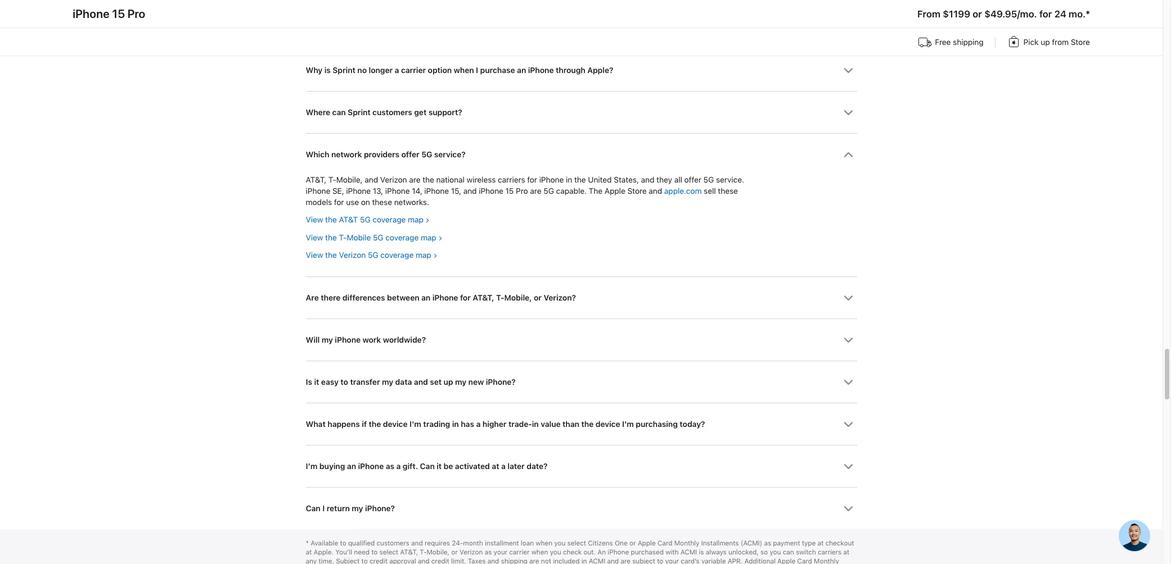 Task type: describe. For each thing, give the bounding box(es) containing it.
is it easy to transfer my data and set up my new iphone?
[[306, 378, 516, 387]]

today?
[[680, 420, 705, 429]]

trade-
[[509, 420, 532, 429]]

1 vertical spatial when
[[536, 540, 553, 548]]

iphone up models
[[306, 187, 330, 196]]

and left they
[[641, 176, 655, 185]]

value
[[541, 420, 561, 429]]

iphone 15 pro link
[[73, 7, 145, 21]]

variable
[[702, 558, 726, 565]]

iphone up "networks." on the top left
[[385, 187, 410, 196]]

view the at&t 5g coverage map
[[306, 216, 424, 225]]

chevrondown image for new
[[844, 378, 853, 387]]

in inside * available to qualified customers and requires 24-month installment loan when you select citizens one or apple card monthly installments (acmi) as payment type at checkout at apple. you'll need to select at&t, t-mobile, or verizon as your carrier when you check out. an iphone purchased with acmi is always unlocked, so you can switch carriers at any time. subject to credit approval and credit limit. taxes and shipping are not included in acmi and are subject to your card's variable apr. additional apple card month
[[582, 558, 587, 565]]

iphone 15 pro
[[73, 7, 145, 21]]

has
[[461, 420, 474, 429]]

the left the "at&t" on the top left of page
[[325, 216, 337, 225]]

so
[[761, 549, 768, 557]]

i inside dropdown button
[[322, 505, 325, 514]]

and right the approval
[[418, 558, 430, 565]]

is
[[306, 378, 312, 387]]

are there differences between an iphone for at&t, t-mobile, or verizon?
[[306, 294, 576, 303]]

an inside dropdown button
[[347, 462, 356, 471]]

chevrondown image for why is sprint no longer a carrier option when i purchase an iphone through apple?
[[844, 66, 853, 75]]

service?
[[434, 150, 466, 159]]

verizon?
[[544, 294, 576, 303]]

purchased
[[631, 549, 664, 557]]

coverage for verizon
[[380, 251, 414, 260]]

an
[[598, 549, 606, 557]]

and down wireless
[[463, 187, 477, 196]]

1 vertical spatial acmi
[[589, 558, 606, 565]]

5g down the 'view the t‑mobile 5g coverage map' link
[[368, 251, 378, 260]]

iphone inside the will my iphone work worldwide? "dropdown button"
[[335, 336, 361, 345]]

what happens if the device i'm trading in has a higher trade-in value than the device i'm purchasing today?
[[306, 420, 705, 429]]

se,
[[332, 187, 344, 196]]

happens
[[328, 420, 360, 429]]

payment
[[773, 540, 800, 548]]

0 vertical spatial up
[[1041, 38, 1050, 47]]

monthly
[[674, 540, 700, 548]]

at inside dropdown button
[[492, 462, 499, 471]]

subject
[[632, 558, 655, 565]]

i'm
[[306, 462, 318, 471]]

networks.
[[394, 198, 429, 207]]

1 horizontal spatial can
[[420, 462, 435, 471]]

later
[[508, 462, 525, 471]]

or inside dropdown button
[[534, 294, 542, 303]]

on
[[361, 198, 370, 207]]

check
[[563, 549, 582, 557]]

iphone? inside is it easy to transfer my data and set up my new iphone? dropdown button
[[486, 378, 516, 387]]

carriers inside * available to qualified customers and requires 24-month installment loan when you select citizens one or apple card monthly installments (acmi) as payment type at checkout at apple. you'll need to select at&t, t-mobile, or verizon as your carrier when you check out. an iphone purchased with acmi is always unlocked, so you can switch carriers at any time. subject to credit approval and credit limit. taxes and shipping are not included in acmi and are subject to your card's variable apr. additional apple card month
[[818, 549, 842, 557]]

apr.
[[728, 558, 743, 565]]

mobile, inside at&t, t-mobile, and verizon are the national wireless carriers for iphone in the united states, and they all offer 5g service. iphone se, iphone 13, iphone 14, iphone 15, and iphone 15 pro are 5g capable. the apple store and
[[336, 176, 363, 185]]

1 vertical spatial it
[[437, 462, 442, 471]]

offer inside dropdown button
[[401, 150, 420, 159]]

customers inside dropdown button
[[373, 108, 412, 117]]

installment
[[485, 540, 519, 548]]

the
[[589, 187, 603, 196]]

as inside the i'm buying an iphone as a gift. can it be activated at a later date? dropdown button
[[386, 462, 394, 471]]

free
[[935, 38, 951, 47]]

shipping inside list
[[953, 38, 984, 47]]

2 credit from the left
[[431, 558, 449, 565]]

store inside at&t, t-mobile, and verizon are the national wireless carriers for iphone in the united states, and they all offer 5g service. iphone se, iphone 13, iphone 14, iphone 15, and iphone 15 pro are 5g capable. the apple store and
[[628, 187, 647, 196]]

are
[[306, 294, 319, 303]]

t- inside at&t, t-mobile, and verizon are the national wireless carriers for iphone in the united states, and they all offer 5g service. iphone se, iphone 13, iphone 14, iphone 15, and iphone 15 pro are 5g capable. the apple store and
[[328, 176, 336, 185]]

are up 14,
[[409, 176, 421, 185]]

the right "if"
[[369, 420, 381, 429]]

sprint for is
[[333, 66, 355, 75]]

and down one at bottom right
[[607, 558, 619, 565]]

at&t, t-mobile, and verizon are the national wireless carriers for iphone in the united states, and they all offer 5g service. iphone se, iphone 13, iphone 14, iphone 15, and iphone 15 pro are 5g capable. the apple store and
[[306, 176, 744, 196]]

mobile, inside dropdown button
[[504, 294, 532, 303]]

1 vertical spatial card
[[797, 558, 812, 565]]

iphone 15,
[[424, 187, 461, 196]]

no
[[357, 66, 367, 75]]

and up 13,
[[365, 176, 378, 185]]

view the verizon 5g coverage map link
[[306, 251, 437, 260]]

0 vertical spatial acmi
[[681, 549, 697, 557]]

5g right the "at&t" on the top left of page
[[360, 216, 371, 225]]

carrier inside * available to qualified customers and requires 24-month installment loan when you select citizens one or apple card monthly installments (acmi) as payment type at checkout at apple. you'll need to select at&t, t-mobile, or verizon as your carrier when you check out. an iphone purchased with acmi is always unlocked, so you can switch carriers at any time. subject to credit approval and credit limit. taxes and shipping are not included in acmi and are subject to your card's variable apr. additional apple card month
[[509, 549, 530, 557]]

network
[[331, 150, 362, 159]]

sprint for can
[[348, 108, 371, 117]]

providers
[[364, 150, 399, 159]]

for inside at&t, t-mobile, and verizon are the national wireless carriers for iphone in the united states, and they all offer 5g service. iphone se, iphone 13, iphone 14, iphone 15, and iphone 15 pro are 5g capable. the apple store and
[[527, 176, 537, 185]]

the up capable.
[[574, 176, 586, 185]]

13,
[[373, 187, 383, 196]]

what
[[306, 420, 326, 429]]

requires
[[425, 540, 450, 548]]

24
[[1055, 8, 1067, 20]]

i'm buying an iphone as a gift. can it be activated at a later date?
[[306, 462, 548, 471]]

one
[[615, 540, 628, 548]]

2 vertical spatial when
[[531, 549, 548, 557]]

why is sprint no longer a carrier option when i purchase an iphone through apple? button
[[306, 49, 857, 91]]

pro
[[516, 187, 528, 196]]

the left t‑mobile
[[325, 233, 337, 242]]

longer
[[369, 66, 393, 75]]

approval
[[389, 558, 416, 565]]

up inside dropdown button
[[444, 378, 453, 387]]

t‑mobile
[[339, 233, 371, 242]]

$49.95
[[985, 8, 1017, 20]]

* available to qualified customers and requires 24-month installment loan when you select citizens one or apple card monthly installments (acmi) as payment type at checkout at apple. you'll need to select at&t, t-mobile, or verizon as your carrier when you check out. an iphone purchased with acmi is always unlocked, so you can switch carriers at any time. subject to credit approval and credit limit. taxes and shipping are not included in acmi and are subject to your card's variable apr. additional apple card month
[[306, 540, 854, 565]]

can i return my iphone? button
[[306, 488, 857, 530]]

and down they
[[649, 187, 662, 196]]

0 horizontal spatial verizon
[[339, 251, 366, 260]]

for inside are there differences between an iphone for at&t, t-mobile, or verizon? dropdown button
[[460, 294, 471, 303]]

or up limit.
[[451, 549, 458, 557]]

* inside * available to qualified customers and requires 24-month installment loan when you select citizens one or apple card monthly installments (acmi) as payment type at checkout at apple. you'll need to select at&t, t-mobile, or verizon as your carrier when you check out. an iphone purchased with acmi is always unlocked, so you can switch carriers at any time. subject to credit approval and credit limit. taxes and shipping are not included in acmi and are subject to your card's variable apr. additional apple card month
[[306, 540, 309, 548]]

iphone inside the i'm buying an iphone as a gift. can it be activated at a later date? dropdown button
[[358, 462, 384, 471]]

to right "need"
[[371, 549, 378, 557]]

chevrondown image for trade-
[[844, 420, 853, 430]]

1 list item from the top
[[306, 0, 857, 7]]

0 vertical spatial it
[[314, 378, 319, 387]]

not
[[541, 558, 551, 565]]

wireless
[[467, 176, 496, 185]]

where can sprint customers get support? button
[[306, 91, 857, 133]]

additional
[[745, 558, 776, 565]]

apple?
[[588, 66, 613, 75]]

to down "need"
[[362, 558, 368, 565]]

2 horizontal spatial apple
[[778, 558, 796, 565]]

at&t, inside * available to qualified customers and requires 24-month installment loan when you select citizens one or apple card monthly installments (acmi) as payment type at checkout at apple. you'll need to select at&t, t-mobile, or verizon as your carrier when you check out. an iphone purchased with acmi is always unlocked, so you can switch carriers at any time. subject to credit approval and credit limit. taxes and shipping are not included in acmi and are subject to your card's variable apr. additional apple card month
[[400, 549, 418, 557]]

0 horizontal spatial your
[[494, 549, 508, 557]]

will my iphone work worldwide?
[[306, 336, 426, 345]]

differences
[[343, 294, 385, 303]]

verizon inside * available to qualified customers and requires 24-month installment loan when you select citizens one or apple card monthly installments (acmi) as payment type at checkout at apple. you'll need to select at&t, t-mobile, or verizon as your carrier when you check out. an iphone purchased with acmi is always unlocked, so you can switch carriers at any time. subject to credit approval and credit limit. taxes and shipping are not included in acmi and are subject to your card's variable apr. additional apple card month
[[460, 549, 483, 557]]

sell
[[704, 187, 716, 196]]

t- inside are there differences between an iphone for at&t, t-mobile, or verizon? dropdown button
[[496, 294, 504, 303]]

purchasing
[[636, 420, 678, 429]]

my inside the will my iphone work worldwide? "dropdown button"
[[322, 336, 333, 345]]

in left 'has'
[[452, 420, 459, 429]]

view the t‑mobile 5g coverage map link
[[306, 233, 442, 242]]

1 credit from the left
[[370, 558, 388, 565]]

be
[[444, 462, 453, 471]]

always
[[706, 549, 727, 557]]

limit.
[[451, 558, 466, 565]]

states,
[[614, 176, 639, 185]]

iphone down wireless
[[479, 187, 503, 196]]

offer inside at&t, t-mobile, and verizon are the national wireless carriers for iphone in the united states, and they all offer 5g service. iphone se, iphone 13, iphone 14, iphone 15, and iphone 15 pro are 5g capable. the apple store and
[[684, 176, 702, 185]]

can inside * available to qualified customers and requires 24-month installment loan when you select citizens one or apple card monthly installments (acmi) as payment type at checkout at apple. you'll need to select at&t, t-mobile, or verizon as your carrier when you check out. an iphone purchased with acmi is always unlocked, so you can switch carriers at any time. subject to credit approval and credit limit. taxes and shipping are not included in acmi and are subject to your card's variable apr. additional apple card month
[[783, 549, 794, 557]]

0 horizontal spatial these
[[372, 198, 392, 207]]

a left 'later'
[[501, 462, 506, 471]]

chevrondown image for will my iphone work worldwide?
[[844, 336, 853, 345]]

you'll
[[335, 549, 352, 557]]

pick
[[1024, 38, 1039, 47]]

are right the pro
[[530, 187, 542, 196]]

sell these models for use on these networks.
[[306, 187, 738, 207]]

free shipping
[[935, 38, 984, 47]]

chevrondown image inside can i return my iphone? dropdown button
[[844, 505, 853, 514]]

than
[[563, 420, 579, 429]]

* inside iphone 15 pro main content
[[1086, 8, 1090, 20]]

time.
[[319, 558, 334, 565]]

what happens if the device i'm trading in has a higher trade-in value than the device i'm purchasing today? button
[[306, 404, 857, 445]]

installments
[[701, 540, 739, 548]]

2 horizontal spatial an
[[517, 66, 526, 75]]

or right the "$1199"
[[973, 8, 982, 20]]

list item containing which network providers offer 5g service?
[[306, 133, 857, 277]]

taxes
[[468, 558, 486, 565]]

can inside dropdown button
[[332, 108, 346, 117]]

1 horizontal spatial an
[[421, 294, 431, 303]]

0 vertical spatial these
[[718, 187, 738, 196]]

or right one at bottom right
[[630, 540, 636, 548]]

apple.com
[[664, 187, 702, 196]]



Task type: vqa. For each thing, say whether or not it's contained in the screenshot.
the right the select
yes



Task type: locate. For each thing, give the bounding box(es) containing it.
0 vertical spatial select
[[567, 540, 586, 548]]

0 horizontal spatial carriers
[[498, 176, 525, 185]]

0 vertical spatial as
[[386, 462, 394, 471]]

up right pick
[[1041, 38, 1050, 47]]

carriers down checkout
[[818, 549, 842, 557]]

can right "where"
[[332, 108, 346, 117]]

support?
[[429, 108, 462, 117]]

when right the option
[[454, 66, 474, 75]]

chevrondown image inside which network providers offer 5g service? dropdown button
[[844, 150, 853, 160]]

date?
[[527, 462, 548, 471]]

1 chevrondown image from the top
[[844, 150, 853, 160]]

it left be
[[437, 462, 442, 471]]

t- inside * available to qualified customers and requires 24-month installment loan when you select citizens one or apple card monthly installments (acmi) as payment type at checkout at apple. you'll need to select at&t, t-mobile, or verizon as your carrier when you check out. an iphone purchased with acmi is always unlocked, so you can switch carriers at any time. subject to credit approval and credit limit. taxes and shipping are not included in acmi and are subject to your card's variable apr. additional apple card month
[[420, 549, 427, 557]]

0 vertical spatial when
[[454, 66, 474, 75]]

mo.
[[1069, 8, 1086, 20]]

4 chevrondown image from the top
[[844, 462, 853, 472]]

2 horizontal spatial verizon
[[460, 549, 483, 557]]

chevrondown image inside are there differences between an iphone for at&t, t-mobile, or verizon? dropdown button
[[844, 294, 853, 303]]

0 horizontal spatial up
[[444, 378, 453, 387]]

offer right providers
[[401, 150, 420, 159]]

map for view the verizon 5g coverage map
[[416, 251, 431, 260]]

1 vertical spatial mobile,
[[504, 294, 532, 303]]

iphone? right new
[[486, 378, 516, 387]]

2 vertical spatial apple
[[778, 558, 796, 565]]

card
[[658, 540, 673, 548], [797, 558, 812, 565]]

it right is
[[314, 378, 319, 387]]

map for view the at&t 5g coverage map
[[408, 216, 424, 225]]

you right so
[[770, 549, 781, 557]]

i'm buying an iphone as a gift. can it be activated at a later date? button
[[306, 446, 857, 488]]

coverage for t‑mobile
[[386, 233, 419, 242]]

map
[[408, 216, 424, 225], [421, 233, 436, 242], [416, 251, 431, 260]]

unlocked,
[[729, 549, 759, 557]]

if
[[362, 420, 367, 429]]

0 horizontal spatial store
[[628, 187, 647, 196]]

shipping
[[953, 38, 984, 47], [501, 558, 528, 565]]

1 horizontal spatial as
[[485, 549, 492, 557]]

5g up view the verizon 5g coverage map link
[[373, 233, 383, 242]]

0 vertical spatial offer
[[401, 150, 420, 159]]

verizon inside at&t, t-mobile, and verizon are the national wireless carriers for iphone in the united states, and they all offer 5g service. iphone se, iphone 13, iphone 14, iphone 15, and iphone 15 pro are 5g capable. the apple store and
[[380, 176, 407, 185]]

view for view the at&t 5g coverage map
[[306, 216, 323, 225]]

work
[[363, 336, 381, 345]]

sprint inside dropdown button
[[348, 108, 371, 117]]

from
[[1052, 38, 1069, 47]]

14,
[[412, 187, 422, 196]]

1 vertical spatial apple
[[638, 540, 656, 548]]

1 vertical spatial shipping
[[501, 558, 528, 565]]

which network providers offer 5g service?
[[306, 150, 466, 159]]

for inside the sell these models for use on these networks.
[[334, 198, 344, 207]]

5g left 'service?' on the top of page
[[421, 150, 432, 159]]

customers inside * available to qualified customers and requires 24-month installment loan when you select citizens one or apple card monthly installments (acmi) as payment type at checkout at apple. you'll need to select at&t, t-mobile, or verizon as your carrier when you check out. an iphone purchased with acmi is always unlocked, so you can switch carriers at any time. subject to credit approval and credit limit. taxes and shipping are not included in acmi and are subject to your card's variable apr. additional apple card month
[[377, 540, 409, 548]]

new
[[468, 378, 484, 387]]

credit down requires
[[431, 558, 449, 565]]

customers
[[373, 108, 412, 117], [377, 540, 409, 548]]

i'm left trading
[[410, 420, 421, 429]]

0 horizontal spatial *
[[306, 540, 309, 548]]

1 vertical spatial coverage
[[386, 233, 419, 242]]

chevrondown image inside why is sprint no longer a carrier option when i purchase an iphone through apple? dropdown button
[[844, 66, 853, 75]]

0 horizontal spatial as
[[386, 462, 394, 471]]

0 vertical spatial carriers
[[498, 176, 525, 185]]

0 vertical spatial view
[[306, 216, 323, 225]]

easy
[[321, 378, 339, 387]]

1 horizontal spatial your
[[665, 558, 679, 565]]

purchase
[[480, 66, 515, 75]]

5 chevrondown image from the top
[[844, 505, 853, 514]]

2 vertical spatial map
[[416, 251, 431, 260]]

in inside at&t, t-mobile, and verizon are the national wireless carriers for iphone in the united states, and they all offer 5g service. iphone se, iphone 13, iphone 14, iphone 15, and iphone 15 pro are 5g capable. the apple store and
[[566, 176, 572, 185]]

0 horizontal spatial device
[[383, 420, 408, 429]]

can right gift.
[[420, 462, 435, 471]]

or left verizon?
[[534, 294, 542, 303]]

when up the not on the left of the page
[[531, 549, 548, 557]]

1 vertical spatial carriers
[[818, 549, 842, 557]]

in
[[566, 176, 572, 185], [452, 420, 459, 429], [532, 420, 539, 429], [582, 558, 587, 565]]

month
[[463, 540, 483, 548]]

citizens
[[588, 540, 613, 548]]

is up card's
[[699, 549, 704, 557]]

1 i'm from the left
[[410, 420, 421, 429]]

map for view the t‑mobile 5g coverage map
[[421, 233, 436, 242]]

2 horizontal spatial t-
[[496, 294, 504, 303]]

0 horizontal spatial at&t,
[[306, 176, 326, 185]]

list containing why is sprint no longer a carrier option when i purchase an iphone through apple?
[[306, 0, 857, 530]]

1 vertical spatial as
[[764, 540, 771, 548]]

apple inside at&t, t-mobile, and verizon are the national wireless carriers for iphone in the united states, and they all offer 5g service. iphone se, iphone 13, iphone 14, iphone 15, and iphone 15 pro are 5g capable. the apple store and
[[605, 187, 625, 196]]

t-
[[328, 176, 336, 185], [496, 294, 504, 303], [420, 549, 427, 557]]

view for view the t‑mobile 5g coverage map
[[306, 233, 323, 242]]

my right return
[[352, 505, 363, 514]]

iphone up capable.
[[539, 176, 564, 185]]

5g left capable.
[[544, 187, 554, 196]]

credit down "need"
[[370, 558, 388, 565]]

at
[[492, 462, 499, 471], [818, 540, 824, 548], [306, 549, 312, 557], [844, 549, 850, 557]]

1 horizontal spatial credit
[[431, 558, 449, 565]]

shipping inside * available to qualified customers and requires 24-month installment loan when you select citizens one or apple card monthly installments (acmi) as payment type at checkout at apple. you'll need to select at&t, t-mobile, or verizon as your carrier when you check out. an iphone purchased with acmi is always unlocked, so you can switch carriers at any time. subject to credit approval and credit limit. taxes and shipping are not included in acmi and are subject to your card's variable apr. additional apple card month
[[501, 558, 528, 565]]

0 vertical spatial apple
[[605, 187, 625, 196]]

0 vertical spatial an
[[517, 66, 526, 75]]

chevrondown image for where can sprint customers get support?
[[844, 108, 853, 117]]

1 horizontal spatial iphone?
[[486, 378, 516, 387]]

iphone? up the qualified
[[365, 505, 395, 514]]

is inside * available to qualified customers and requires 24-month installment loan when you select citizens one or apple card monthly installments (acmi) as payment type at checkout at apple. you'll need to select at&t, t-mobile, or verizon as your carrier when you check out. an iphone purchased with acmi is always unlocked, so you can switch carriers at any time. subject to credit approval and credit limit. taxes and shipping are not included in acmi and are subject to your card's variable apr. additional apple card month
[[699, 549, 704, 557]]

1 horizontal spatial up
[[1041, 38, 1050, 47]]

in down out. at the bottom of the page
[[582, 558, 587, 565]]

at&t, inside at&t, t-mobile, and verizon are the national wireless carriers for iphone in the united states, and they all offer 5g service. iphone se, iphone 13, iphone 14, iphone 15, and iphone 15 pro are 5g capable. the apple store and
[[306, 176, 326, 185]]

5g up sell
[[704, 176, 714, 185]]

can
[[420, 462, 435, 471], [306, 505, 321, 514]]

0 horizontal spatial it
[[314, 378, 319, 387]]

which network providers offer 5g service? button
[[306, 134, 857, 175]]

my left new
[[455, 378, 466, 387]]

5g inside dropdown button
[[421, 150, 432, 159]]

sprint left no
[[333, 66, 355, 75]]

0 vertical spatial store
[[1071, 38, 1090, 47]]

iphone up use
[[346, 187, 371, 196]]

1 chevrondown image from the top
[[844, 66, 853, 75]]

2 vertical spatial view
[[306, 251, 323, 260]]

where can sprint customers get support?
[[306, 108, 462, 117]]

iphone? inside can i return my iphone? dropdown button
[[365, 505, 395, 514]]

1 vertical spatial is
[[699, 549, 704, 557]]

1 vertical spatial view
[[306, 233, 323, 242]]

3 view from the top
[[306, 251, 323, 260]]

apple down the payment
[[778, 558, 796, 565]]

to
[[341, 378, 348, 387], [340, 540, 346, 548], [371, 549, 378, 557], [362, 558, 368, 565], [657, 558, 664, 565]]

to down purchased
[[657, 558, 664, 565]]

0 horizontal spatial can
[[306, 505, 321, 514]]

the right than
[[581, 420, 594, 429]]

a
[[395, 66, 399, 75], [476, 420, 481, 429], [396, 462, 401, 471], [501, 462, 506, 471]]

1 horizontal spatial apple
[[638, 540, 656, 548]]

device right "if"
[[383, 420, 408, 429]]

2 chevrondown image from the top
[[844, 294, 853, 303]]

i left the purchase
[[476, 66, 478, 75]]

get
[[414, 108, 427, 117]]

iphone right buying at bottom
[[358, 462, 384, 471]]

and left the set
[[414, 378, 428, 387]]

1 vertical spatial your
[[665, 558, 679, 565]]

mobile, up se,
[[336, 176, 363, 185]]

2 vertical spatial coverage
[[380, 251, 414, 260]]

1 horizontal spatial it
[[437, 462, 442, 471]]

0 vertical spatial can
[[332, 108, 346, 117]]

coverage
[[373, 216, 406, 225], [386, 233, 419, 242], [380, 251, 414, 260]]

loan
[[521, 540, 534, 548]]

switch
[[796, 549, 816, 557]]

2 chevrondown image from the top
[[844, 108, 853, 117]]

up right the set
[[444, 378, 453, 387]]

apple up purchased
[[638, 540, 656, 548]]

1 vertical spatial sprint
[[348, 108, 371, 117]]

as up taxes
[[485, 549, 492, 557]]

use
[[346, 198, 359, 207]]

carrier inside dropdown button
[[401, 66, 426, 75]]

at&t,
[[306, 176, 326, 185], [473, 294, 494, 303], [400, 549, 418, 557]]

0 horizontal spatial i
[[322, 505, 325, 514]]

set
[[430, 378, 442, 387]]

2 vertical spatial verizon
[[460, 549, 483, 557]]

and inside dropdown button
[[414, 378, 428, 387]]

at&t, inside dropdown button
[[473, 294, 494, 303]]

will my iphone work worldwide? button
[[306, 319, 857, 361]]

iphone inside * available to qualified customers and requires 24-month installment loan when you select citizens one or apple card monthly installments (acmi) as payment type at checkout at apple. you'll need to select at&t, t-mobile, or verizon as your carrier when you check out. an iphone purchased with acmi is always unlocked, so you can switch carriers at any time. subject to credit approval and credit limit. taxes and shipping are not included in acmi and are subject to your card's variable apr. additional apple card month
[[608, 549, 629, 557]]

0 vertical spatial i
[[476, 66, 478, 75]]

1 vertical spatial map
[[421, 233, 436, 242]]

out.
[[584, 549, 596, 557]]

iphone 15 pro main content
[[0, 0, 1163, 553]]

chevrondown image inside the i'm buying an iphone as a gift. can it be activated at a later date? dropdown button
[[844, 462, 853, 472]]

a right the longer
[[395, 66, 399, 75]]

need
[[354, 549, 370, 557]]

transfer
[[350, 378, 380, 387]]

1 horizontal spatial can
[[783, 549, 794, 557]]

1 horizontal spatial store
[[1071, 38, 1090, 47]]

2 vertical spatial as
[[485, 549, 492, 557]]

are
[[409, 176, 421, 185], [530, 187, 542, 196], [529, 558, 539, 565], [621, 558, 631, 565]]

iphone inside are there differences between an iphone for at&t, t-mobile, or verizon? dropdown button
[[432, 294, 458, 303]]

a inside dropdown button
[[395, 66, 399, 75]]

mobile, down requires
[[427, 549, 450, 557]]

you up "check"
[[554, 540, 566, 548]]

is right why
[[324, 66, 331, 75]]

3 chevrondown image from the top
[[844, 378, 853, 387]]

these down 13,
[[372, 198, 392, 207]]

(acmi)
[[741, 540, 762, 548]]

0 horizontal spatial i'm
[[410, 420, 421, 429]]

trading
[[423, 420, 450, 429]]

at right type
[[818, 540, 824, 548]]

to right easy
[[341, 378, 348, 387]]

1 vertical spatial *
[[306, 540, 309, 548]]

mobile,
[[336, 176, 363, 185], [504, 294, 532, 303], [427, 549, 450, 557]]

2 list item from the top
[[306, 133, 857, 277]]

my inside can i return my iphone? dropdown button
[[352, 505, 363, 514]]

iphone right between
[[432, 294, 458, 303]]

your
[[494, 549, 508, 557], [665, 558, 679, 565]]

1 horizontal spatial mobile,
[[427, 549, 450, 557]]

chevrondown image for verizon?
[[844, 294, 853, 303]]

* right 24
[[1086, 8, 1090, 20]]

mobile, inside * available to qualified customers and requires 24-month installment loan when you select citizens one or apple card monthly installments (acmi) as payment type at checkout at apple. you'll need to select at&t, t-mobile, or verizon as your carrier when you check out. an iphone purchased with acmi is always unlocked, so you can switch carriers at any time. subject to credit approval and credit limit. taxes and shipping are not included in acmi and are subject to your card's variable apr. additional apple card month
[[427, 549, 450, 557]]

0 vertical spatial coverage
[[373, 216, 406, 225]]

iphone inside why is sprint no longer a carrier option when i purchase an iphone through apple? dropdown button
[[528, 66, 554, 75]]

chevrondown image inside where can sprint customers get support? dropdown button
[[844, 108, 853, 117]]

as up so
[[764, 540, 771, 548]]

when inside dropdown button
[[454, 66, 474, 75]]

apple.com link
[[664, 187, 702, 196]]

at left 'later'
[[492, 462, 499, 471]]

carriers up 15
[[498, 176, 525, 185]]

1 vertical spatial an
[[421, 294, 431, 303]]

4 chevrondown image from the top
[[844, 420, 853, 430]]

there
[[321, 294, 341, 303]]

2 horizontal spatial at&t,
[[473, 294, 494, 303]]

coverage up the 'view the t‑mobile 5g coverage map' link
[[373, 216, 406, 225]]

list containing free shipping
[[73, 34, 1090, 53]]

coverage down the 'view the t‑mobile 5g coverage map' link
[[380, 251, 414, 260]]

i'm left "purchasing"
[[622, 420, 634, 429]]

0 horizontal spatial card
[[658, 540, 673, 548]]

2 horizontal spatial mobile,
[[504, 294, 532, 303]]

you up the not on the left of the page
[[550, 549, 561, 557]]

1 horizontal spatial card
[[797, 558, 812, 565]]

at&t
[[339, 216, 358, 225]]

with
[[666, 549, 679, 557]]

2 i'm from the left
[[622, 420, 634, 429]]

carriers inside at&t, t-mobile, and verizon are the national wireless carriers for iphone in the united states, and they all offer 5g service. iphone se, iphone 13, iphone 14, iphone 15, and iphone 15 pro are 5g capable. the apple store and
[[498, 176, 525, 185]]

1 horizontal spatial acmi
[[681, 549, 697, 557]]

list item
[[306, 0, 857, 7], [306, 133, 857, 277]]

2 vertical spatial an
[[347, 462, 356, 471]]

verizon
[[380, 176, 407, 185], [339, 251, 366, 260], [460, 549, 483, 557]]

1 horizontal spatial select
[[567, 540, 586, 548]]

are down one at bottom right
[[621, 558, 631, 565]]

0 vertical spatial is
[[324, 66, 331, 75]]

can i return my iphone?
[[306, 505, 395, 514]]

view for view the verizon 5g coverage map
[[306, 251, 323, 260]]

is inside dropdown button
[[324, 66, 331, 75]]

iphone left through
[[528, 66, 554, 75]]

sprint right "where"
[[348, 108, 371, 117]]

select up the approval
[[380, 549, 398, 557]]

the up there at the bottom left of the page
[[325, 251, 337, 260]]

1 horizontal spatial i'm
[[622, 420, 634, 429]]

0 horizontal spatial mobile,
[[336, 176, 363, 185]]

0 horizontal spatial offer
[[401, 150, 420, 159]]

0 horizontal spatial select
[[380, 549, 398, 557]]

chevrondown image inside is it easy to transfer my data and set up my new iphone? dropdown button
[[844, 378, 853, 387]]

carrier left the option
[[401, 66, 426, 75]]

1 vertical spatial list item
[[306, 133, 857, 277]]

1 vertical spatial verizon
[[339, 251, 366, 260]]

2 view from the top
[[306, 233, 323, 242]]

the up iphone 15,
[[423, 176, 434, 185]]

carrier down loan
[[509, 549, 530, 557]]

is it easy to transfer my data and set up my new iphone? button
[[306, 362, 857, 403]]

3 chevrondown image from the top
[[844, 336, 853, 345]]

1 vertical spatial store
[[628, 187, 647, 196]]

2 device from the left
[[596, 420, 620, 429]]

my left data
[[382, 378, 393, 387]]

coverage for at&t
[[373, 216, 406, 225]]

15
[[506, 187, 514, 196]]

1 vertical spatial select
[[380, 549, 398, 557]]

1 horizontal spatial t-
[[420, 549, 427, 557]]

1 horizontal spatial device
[[596, 420, 620, 429]]

0 vertical spatial mobile,
[[336, 176, 363, 185]]

/mo.
[[1017, 8, 1037, 20]]

at down checkout
[[844, 549, 850, 557]]

and right taxes
[[488, 558, 499, 565]]

0 horizontal spatial carrier
[[401, 66, 426, 75]]

1 view from the top
[[306, 216, 323, 225]]

0 horizontal spatial can
[[332, 108, 346, 117]]

in left value
[[532, 420, 539, 429]]

1 vertical spatial up
[[444, 378, 453, 387]]

at up any
[[306, 549, 312, 557]]

0 vertical spatial t-
[[328, 176, 336, 185]]

1 vertical spatial carrier
[[509, 549, 530, 557]]

view the verizon 5g coverage map
[[306, 251, 431, 260]]

available
[[311, 540, 338, 548]]

shipping down the installment
[[501, 558, 528, 565]]

offer right "all"
[[684, 176, 702, 185]]

sprint inside dropdown button
[[333, 66, 355, 75]]

0 vertical spatial customers
[[373, 108, 412, 117]]

2 horizontal spatial as
[[764, 540, 771, 548]]

list
[[306, 0, 857, 530], [73, 34, 1090, 53]]

are left the not on the left of the page
[[529, 558, 539, 565]]

view the t‑mobile 5g coverage map
[[306, 233, 436, 242]]

1 vertical spatial these
[[372, 198, 392, 207]]

0 horizontal spatial t-
[[328, 176, 336, 185]]

store down "states," at right
[[628, 187, 647, 196]]

data
[[395, 378, 412, 387]]

1 horizontal spatial at&t,
[[400, 549, 418, 557]]

from
[[917, 8, 941, 20]]

verizon down t‑mobile
[[339, 251, 366, 260]]

i left return
[[322, 505, 325, 514]]

iphone left work
[[335, 336, 361, 345]]

any
[[306, 558, 317, 565]]

where
[[306, 108, 330, 117]]

chevrondown image inside what happens if the device i'm trading in has a higher trade-in value than the device i'm purchasing today? "dropdown button"
[[844, 420, 853, 430]]

activated
[[455, 462, 490, 471]]

capable.
[[556, 187, 587, 196]]

chevrondown image inside the will my iphone work worldwide? "dropdown button"
[[844, 336, 853, 345]]

1 horizontal spatial carrier
[[509, 549, 530, 557]]

why
[[306, 66, 323, 75]]

which
[[306, 150, 329, 159]]

a left gift.
[[396, 462, 401, 471]]

shipping right free
[[953, 38, 984, 47]]

1 horizontal spatial offer
[[684, 176, 702, 185]]

can down the payment
[[783, 549, 794, 557]]

0 vertical spatial can
[[420, 462, 435, 471]]

1 horizontal spatial i
[[476, 66, 478, 75]]

chevrondown image
[[844, 66, 853, 75], [844, 108, 853, 117], [844, 336, 853, 345], [844, 462, 853, 472]]

can left return
[[306, 505, 321, 514]]

they
[[657, 176, 672, 185]]

a inside "dropdown button"
[[476, 420, 481, 429]]

0 vertical spatial *
[[1086, 8, 1090, 20]]

my right will
[[322, 336, 333, 345]]

chevrondown image
[[844, 150, 853, 160], [844, 294, 853, 303], [844, 378, 853, 387], [844, 420, 853, 430], [844, 505, 853, 514]]

1 horizontal spatial shipping
[[953, 38, 984, 47]]

all
[[674, 176, 682, 185]]

to up 'you'll'
[[340, 540, 346, 548]]

up
[[1041, 38, 1050, 47], [444, 378, 453, 387]]

and left requires
[[411, 540, 423, 548]]

acmi down an
[[589, 558, 606, 565]]

to inside dropdown button
[[341, 378, 348, 387]]

it
[[314, 378, 319, 387], [437, 462, 442, 471]]

i inside dropdown button
[[476, 66, 478, 75]]

acmi
[[681, 549, 697, 557], [589, 558, 606, 565]]

apple down "states," at right
[[605, 187, 625, 196]]

1 device from the left
[[383, 420, 408, 429]]

subject
[[336, 558, 360, 565]]

higher
[[483, 420, 507, 429]]

chevrondown image for i'm buying an iphone as a gift. can it be activated at a later date?
[[844, 462, 853, 472]]

1 vertical spatial at&t,
[[473, 294, 494, 303]]

as
[[386, 462, 394, 471], [764, 540, 771, 548], [485, 549, 492, 557]]

included
[[553, 558, 580, 565]]

0 horizontal spatial acmi
[[589, 558, 606, 565]]

2 vertical spatial at&t,
[[400, 549, 418, 557]]

acmi up card's
[[681, 549, 697, 557]]

type
[[802, 540, 816, 548]]



